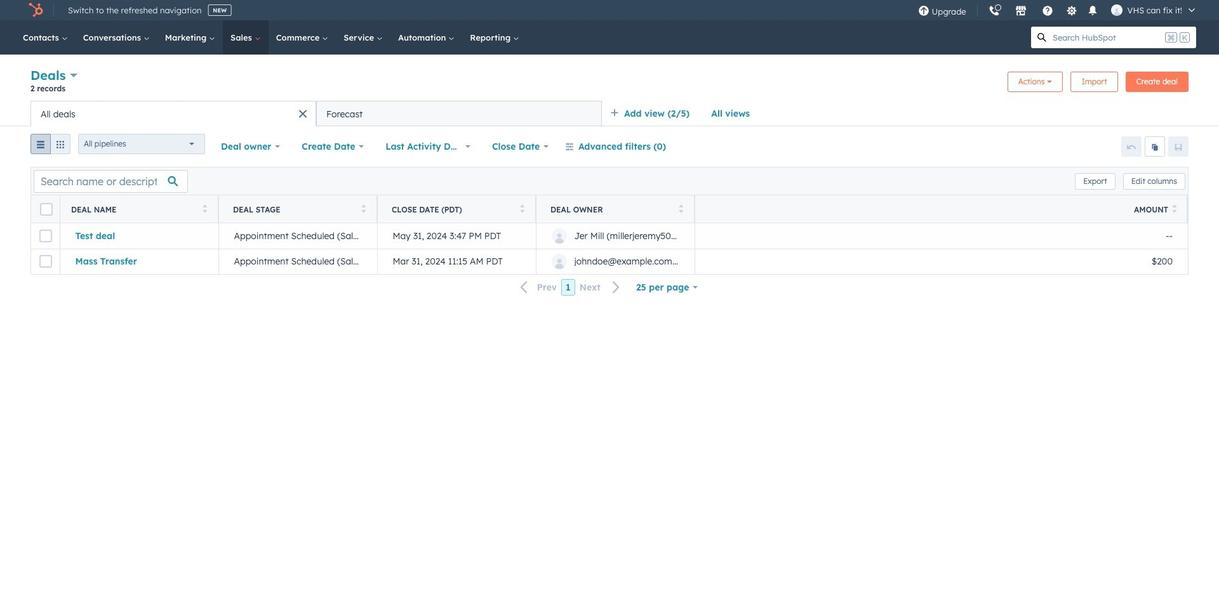 Task type: describe. For each thing, give the bounding box(es) containing it.
4 press to sort. element from the left
[[679, 204, 683, 215]]

press to sort. image for 3rd press to sort. element from the right
[[520, 204, 525, 213]]

press to sort. image for fifth press to sort. element from the right
[[202, 204, 207, 213]]

3 press to sort. element from the left
[[520, 204, 525, 215]]

Search name or description search field
[[34, 170, 188, 193]]



Task type: locate. For each thing, give the bounding box(es) containing it.
1 press to sort. element from the left
[[202, 204, 207, 215]]

menu
[[912, 0, 1204, 21]]

press to sort. element
[[202, 204, 207, 215], [361, 204, 366, 215], [520, 204, 525, 215], [679, 204, 683, 215], [1172, 204, 1177, 215]]

5 press to sort. element from the left
[[1172, 204, 1177, 215]]

group
[[30, 134, 70, 159]]

press to sort. image for 5th press to sort. element
[[1172, 204, 1177, 213]]

press to sort. image for fourth press to sort. element from right
[[361, 204, 366, 213]]

4 press to sort. image from the left
[[679, 204, 683, 213]]

press to sort. image
[[202, 204, 207, 213], [361, 204, 366, 213], [520, 204, 525, 213], [679, 204, 683, 213], [1172, 204, 1177, 213]]

pagination navigation
[[513, 279, 628, 296]]

2 press to sort. element from the left
[[361, 204, 366, 215]]

3 press to sort. image from the left
[[520, 204, 525, 213]]

Search HubSpot search field
[[1053, 27, 1163, 48]]

1 press to sort. image from the left
[[202, 204, 207, 213]]

2 press to sort. image from the left
[[361, 204, 366, 213]]

jer mill image
[[1111, 4, 1122, 16]]

press to sort. image for second press to sort. element from the right
[[679, 204, 683, 213]]

marketplaces image
[[1015, 6, 1027, 17]]

banner
[[30, 66, 1189, 101]]

5 press to sort. image from the left
[[1172, 204, 1177, 213]]



Task type: vqa. For each thing, say whether or not it's contained in the screenshot.
Press to sort. icon associated with fourth Press to sort. Element from the left
yes



